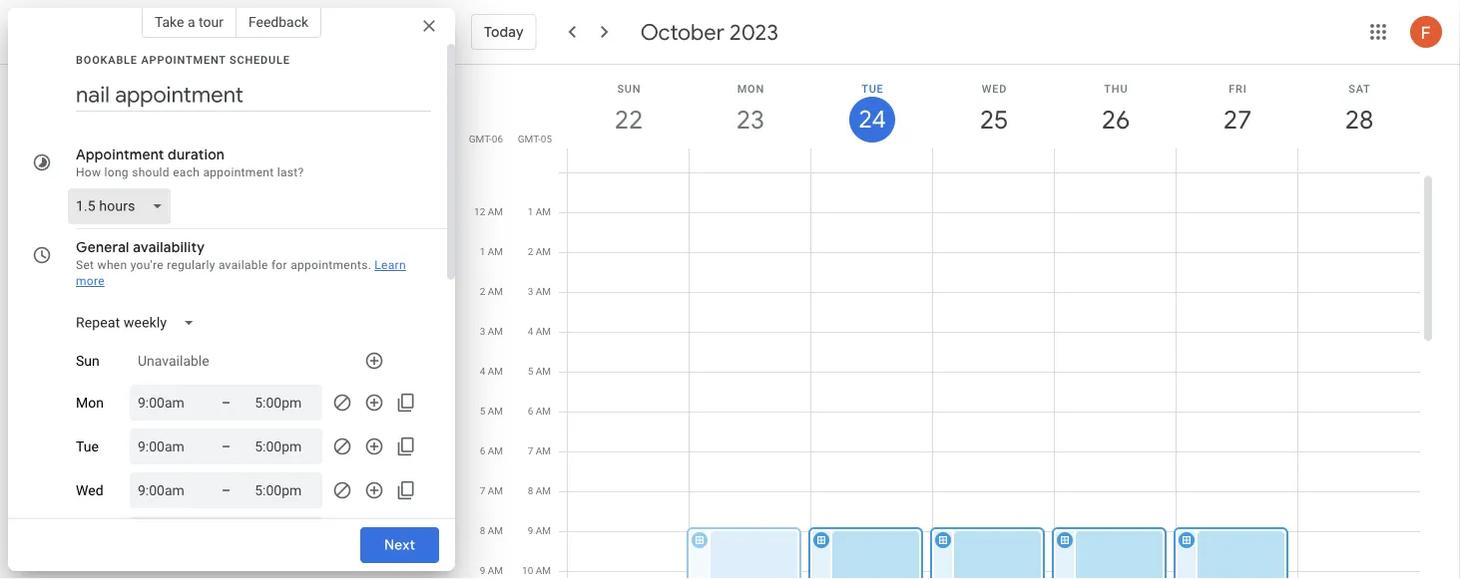 Task type: describe. For each thing, give the bounding box(es) containing it.
wednesday, october 25 element
[[971, 97, 1017, 143]]

fri 27
[[1222, 82, 1251, 136]]

wed 25
[[979, 82, 1007, 136]]

1 horizontal spatial 9 am
[[528, 525, 551, 537]]

Start time on Tuesdays text field
[[138, 435, 198, 459]]

– for wed
[[222, 483, 231, 499]]

0 horizontal spatial 5 am
[[480, 406, 503, 418]]

grid containing 22
[[463, 65, 1436, 580]]

1 vertical spatial 7
[[480, 486, 485, 498]]

available
[[218, 259, 268, 272]]

next button
[[360, 522, 439, 570]]

duration
[[168, 146, 225, 164]]

bookable
[[76, 53, 138, 66]]

bookable appointment schedule
[[76, 53, 290, 66]]

1 horizontal spatial 4
[[528, 326, 533, 338]]

a
[[188, 13, 195, 30]]

End time on Tuesdays text field
[[255, 435, 315, 459]]

sun for sun
[[76, 353, 100, 370]]

mon 23
[[735, 82, 765, 136]]

how
[[76, 166, 101, 180]]

1 horizontal spatial 6 am
[[528, 406, 551, 418]]

regularly
[[167, 259, 215, 272]]

0 horizontal spatial 4 am
[[480, 366, 503, 378]]

1 horizontal spatial 6
[[528, 406, 533, 418]]

0 horizontal spatial 9
[[480, 565, 485, 577]]

26
[[1100, 103, 1129, 136]]

fri
[[1229, 82, 1247, 95]]

0 vertical spatial 3
[[528, 286, 533, 298]]

feedback button
[[236, 6, 321, 38]]

6 cell from the left
[[1174, 172, 1299, 580]]

general
[[76, 239, 129, 257]]

general availability
[[76, 239, 205, 257]]

Add title text field
[[76, 80, 431, 110]]

2023
[[730, 18, 778, 46]]

learn
[[375, 259, 406, 272]]

monday, october 23 element
[[728, 97, 774, 143]]

today
[[484, 23, 524, 41]]

appointment
[[141, 53, 226, 66]]

0 horizontal spatial 8
[[480, 525, 485, 537]]

0 vertical spatial 3 am
[[528, 286, 551, 298]]

appointment
[[76, 146, 164, 164]]

appointments.
[[291, 259, 371, 272]]

23
[[735, 103, 764, 136]]

28
[[1344, 103, 1372, 136]]

friday, october 27 element
[[1215, 97, 1261, 143]]

27
[[1222, 103, 1251, 136]]

0 horizontal spatial 2 am
[[480, 286, 503, 298]]

1 horizontal spatial 5
[[528, 366, 533, 378]]

– for mon
[[222, 395, 231, 411]]

10 am
[[522, 565, 551, 577]]

05
[[541, 133, 552, 145]]

0 horizontal spatial 1 am
[[480, 246, 503, 258]]

sun for sun 22
[[617, 82, 641, 95]]

today button
[[471, 8, 537, 56]]

7 cell from the left
[[1299, 172, 1420, 580]]

0 vertical spatial 8 am
[[528, 486, 551, 498]]

4 cell from the left
[[930, 172, 1055, 580]]

1 vertical spatial 4
[[480, 366, 485, 378]]

24 column header
[[810, 65, 933, 172]]

1 vertical spatial 2
[[480, 286, 485, 298]]

october
[[640, 18, 725, 46]]

tue for tue
[[76, 439, 99, 455]]

0 vertical spatial 4 am
[[528, 326, 551, 338]]

last?
[[277, 166, 304, 180]]

– for tue
[[222, 439, 231, 455]]

gmt- for 06
[[469, 133, 492, 145]]

2 cell from the left
[[687, 172, 811, 580]]

learn more
[[76, 259, 406, 288]]



Task type: vqa. For each thing, say whether or not it's contained in the screenshot.
calendars
no



Task type: locate. For each thing, give the bounding box(es) containing it.
tue 24
[[857, 82, 885, 135]]

wed for wed 25
[[982, 82, 1007, 95]]

1 vertical spatial 9 am
[[480, 565, 503, 577]]

28 column header
[[1298, 65, 1420, 172]]

tour
[[199, 13, 223, 30]]

0 horizontal spatial 4
[[480, 366, 485, 378]]

9 am left '10'
[[480, 565, 503, 577]]

0 vertical spatial 6 am
[[528, 406, 551, 418]]

1 horizontal spatial 2 am
[[528, 246, 551, 258]]

0 vertical spatial 7 am
[[528, 446, 551, 458]]

2
[[528, 246, 533, 258], [480, 286, 485, 298]]

wed for wed
[[76, 483, 103, 499]]

9 am up 10 am on the bottom left of the page
[[528, 525, 551, 537]]

tue up the 24
[[862, 82, 884, 95]]

0 vertical spatial 1
[[528, 206, 533, 218]]

1 vertical spatial 6
[[480, 446, 485, 458]]

set when you're regularly available for appointments.
[[76, 259, 371, 272]]

you're
[[130, 259, 164, 272]]

1 horizontal spatial mon
[[737, 82, 765, 95]]

sun inside sun 22
[[617, 82, 641, 95]]

26 column header
[[1054, 65, 1177, 172]]

22
[[613, 103, 642, 136]]

gmt-05
[[518, 133, 552, 145]]

1 horizontal spatial 3
[[528, 286, 533, 298]]

tuesday, october 24, today element
[[849, 97, 895, 143]]

0 vertical spatial 8
[[528, 486, 533, 498]]

0 vertical spatial 9
[[528, 525, 533, 537]]

0 vertical spatial sun
[[617, 82, 641, 95]]

0 vertical spatial wed
[[982, 82, 1007, 95]]

2 am
[[528, 246, 551, 258], [480, 286, 503, 298]]

gmt-
[[469, 133, 492, 145], [518, 133, 541, 145]]

1 right 12 am
[[528, 206, 533, 218]]

None field
[[68, 189, 179, 225], [68, 305, 211, 341], [68, 189, 179, 225], [68, 305, 211, 341]]

sat 28
[[1344, 82, 1372, 136]]

1 am down 12 am
[[480, 246, 503, 258]]

1 vertical spatial 1
[[480, 246, 485, 258]]

1 vertical spatial 3
[[480, 326, 485, 338]]

– right start time on wednesdays text field
[[222, 483, 231, 499]]

long
[[104, 166, 129, 180]]

should
[[132, 166, 170, 180]]

0 horizontal spatial tue
[[76, 439, 99, 455]]

1 vertical spatial 5 am
[[480, 406, 503, 418]]

set
[[76, 259, 94, 272]]

mon inside mon 23
[[737, 82, 765, 95]]

1 am
[[528, 206, 551, 218], [480, 246, 503, 258]]

1 vertical spatial 9
[[480, 565, 485, 577]]

mon for mon 23
[[737, 82, 765, 95]]

0 horizontal spatial sun
[[76, 353, 100, 370]]

gmt-06
[[469, 133, 503, 145]]

7 am
[[528, 446, 551, 458], [480, 486, 503, 498]]

appointment duration how long should each appointment last?
[[76, 146, 304, 180]]

0 vertical spatial mon
[[737, 82, 765, 95]]

0 vertical spatial tue
[[862, 82, 884, 95]]

take
[[155, 13, 184, 30]]

0 horizontal spatial 3 am
[[480, 326, 503, 338]]

7
[[528, 446, 533, 458], [480, 486, 485, 498]]

1 horizontal spatial 1
[[528, 206, 533, 218]]

0 horizontal spatial 9 am
[[480, 565, 503, 577]]

4 am
[[528, 326, 551, 338], [480, 366, 503, 378]]

5 am
[[528, 366, 551, 378], [480, 406, 503, 418]]

1 horizontal spatial 7
[[528, 446, 533, 458]]

6 am
[[528, 406, 551, 418], [480, 446, 503, 458]]

1 gmt- from the left
[[469, 133, 492, 145]]

8 up '10'
[[528, 486, 533, 498]]

8 right 'next' on the bottom left
[[480, 525, 485, 537]]

when
[[97, 259, 127, 272]]

cell
[[568, 172, 690, 580], [687, 172, 811, 580], [808, 172, 933, 580], [930, 172, 1055, 580], [1052, 172, 1177, 580], [1174, 172, 1299, 580], [1299, 172, 1420, 580]]

more
[[76, 274, 105, 288]]

25 column header
[[932, 65, 1055, 172]]

1 vertical spatial 8 am
[[480, 525, 503, 537]]

thu
[[1104, 82, 1128, 95]]

next
[[384, 537, 415, 555]]

23 column header
[[689, 65, 811, 172]]

sun up sunday, october 22 element
[[617, 82, 641, 95]]

gmt- left gmt-05
[[469, 133, 492, 145]]

0 horizontal spatial 3
[[480, 326, 485, 338]]

1 vertical spatial 7 am
[[480, 486, 503, 498]]

each
[[173, 166, 200, 180]]

1 horizontal spatial sun
[[617, 82, 641, 95]]

0 horizontal spatial gmt-
[[469, 133, 492, 145]]

0 horizontal spatial 7
[[480, 486, 485, 498]]

Start time on Wednesdays text field
[[138, 479, 198, 503]]

3
[[528, 286, 533, 298], [480, 326, 485, 338]]

5 cell from the left
[[1052, 172, 1177, 580]]

1 vertical spatial 4 am
[[480, 366, 503, 378]]

25
[[979, 103, 1007, 136]]

1 vertical spatial –
[[222, 439, 231, 455]]

8 am right 'next' on the bottom left
[[480, 525, 503, 537]]

0 horizontal spatial mon
[[76, 395, 104, 411]]

1 horizontal spatial 7 am
[[528, 446, 551, 458]]

feedback
[[248, 13, 309, 30]]

mon left start time on mondays text box
[[76, 395, 104, 411]]

tue left start time on tuesdays text box
[[76, 439, 99, 455]]

tue inside the tue 24
[[862, 82, 884, 95]]

1 horizontal spatial tue
[[862, 82, 884, 95]]

tue
[[862, 82, 884, 95], [76, 439, 99, 455]]

9 am
[[528, 525, 551, 537], [480, 565, 503, 577]]

schedule
[[230, 53, 290, 66]]

22 column header
[[567, 65, 690, 172]]

1 vertical spatial sun
[[76, 353, 100, 370]]

learn more link
[[76, 259, 406, 288]]

1 – from the top
[[222, 395, 231, 411]]

1 horizontal spatial wed
[[982, 82, 1007, 95]]

availability
[[133, 239, 205, 257]]

3 am
[[528, 286, 551, 298], [480, 326, 503, 338]]

wed inside wed 25
[[982, 82, 1007, 95]]

8
[[528, 486, 533, 498], [480, 525, 485, 537]]

0 horizontal spatial 5
[[480, 406, 485, 418]]

0 vertical spatial –
[[222, 395, 231, 411]]

tue for tue 24
[[862, 82, 884, 95]]

1 vertical spatial 5
[[480, 406, 485, 418]]

0 vertical spatial 9 am
[[528, 525, 551, 537]]

0 vertical spatial 2 am
[[528, 246, 551, 258]]

0 horizontal spatial 6
[[480, 446, 485, 458]]

9
[[528, 525, 533, 537], [480, 565, 485, 577]]

thu 26
[[1100, 82, 1129, 136]]

take a tour
[[155, 13, 223, 30]]

take a tour button
[[142, 6, 236, 38]]

5
[[528, 366, 533, 378], [480, 406, 485, 418]]

0 horizontal spatial 6 am
[[480, 446, 503, 458]]

– right start time on tuesdays text box
[[222, 439, 231, 455]]

1 vertical spatial 6 am
[[480, 446, 503, 458]]

1 vertical spatial 8
[[480, 525, 485, 537]]

1 horizontal spatial gmt-
[[518, 133, 541, 145]]

3 cell from the left
[[808, 172, 933, 580]]

2 gmt- from the left
[[518, 133, 541, 145]]

0 horizontal spatial 1
[[480, 246, 485, 258]]

3 – from the top
[[222, 483, 231, 499]]

2 – from the top
[[222, 439, 231, 455]]

0 vertical spatial 4
[[528, 326, 533, 338]]

4
[[528, 326, 533, 338], [480, 366, 485, 378]]

1
[[528, 206, 533, 218], [480, 246, 485, 258]]

0 horizontal spatial 8 am
[[480, 525, 503, 537]]

6
[[528, 406, 533, 418], [480, 446, 485, 458]]

1 horizontal spatial 8
[[528, 486, 533, 498]]

End time on Wednesdays text field
[[255, 479, 315, 503]]

mon
[[737, 82, 765, 95], [76, 395, 104, 411]]

grid
[[463, 65, 1436, 580]]

1 horizontal spatial 5 am
[[528, 366, 551, 378]]

– left end time on mondays text field
[[222, 395, 231, 411]]

0 vertical spatial 5
[[528, 366, 533, 378]]

sat
[[1349, 82, 1371, 95]]

saturday, october 28 element
[[1336, 97, 1382, 143]]

0 vertical spatial 5 am
[[528, 366, 551, 378]]

0 vertical spatial 2
[[528, 246, 533, 258]]

sun
[[617, 82, 641, 95], [76, 353, 100, 370]]

8 am
[[528, 486, 551, 498], [480, 525, 503, 537]]

1 horizontal spatial 2
[[528, 246, 533, 258]]

mon up monday, october 23 element
[[737, 82, 765, 95]]

06
[[492, 133, 503, 145]]

24
[[857, 104, 885, 135]]

0 horizontal spatial 2
[[480, 286, 485, 298]]

8 am up 10 am on the bottom left of the page
[[528, 486, 551, 498]]

appointment
[[203, 166, 274, 180]]

1 horizontal spatial 4 am
[[528, 326, 551, 338]]

1 horizontal spatial 8 am
[[528, 486, 551, 498]]

0 vertical spatial 6
[[528, 406, 533, 418]]

9 left '10'
[[480, 565, 485, 577]]

wed left start time on wednesdays text field
[[76, 483, 103, 499]]

for
[[271, 259, 287, 272]]

0 vertical spatial 1 am
[[528, 206, 551, 218]]

1 cell from the left
[[568, 172, 690, 580]]

sun down more
[[76, 353, 100, 370]]

1 horizontal spatial 3 am
[[528, 286, 551, 298]]

wed up "wednesday, october 25" element at the right of the page
[[982, 82, 1007, 95]]

wed
[[982, 82, 1007, 95], [76, 483, 103, 499]]

12
[[474, 206, 485, 218]]

10
[[522, 565, 533, 577]]

unavailable
[[138, 353, 209, 370]]

2 vertical spatial –
[[222, 483, 231, 499]]

0 vertical spatial 7
[[528, 446, 533, 458]]

sunday, october 22 element
[[606, 97, 652, 143]]

0 horizontal spatial wed
[[76, 483, 103, 499]]

End time on Mondays text field
[[255, 391, 315, 415]]

am
[[488, 206, 503, 218], [536, 206, 551, 218], [488, 246, 503, 258], [536, 246, 551, 258], [488, 286, 503, 298], [536, 286, 551, 298], [488, 326, 503, 338], [536, 326, 551, 338], [488, 366, 503, 378], [536, 366, 551, 378], [488, 406, 503, 418], [536, 406, 551, 418], [488, 446, 503, 458], [536, 446, 551, 458], [488, 486, 503, 498], [536, 486, 551, 498], [488, 525, 503, 537], [536, 525, 551, 537], [488, 565, 503, 577], [536, 565, 551, 577]]

1 am right 12 am
[[528, 206, 551, 218]]

mon for mon
[[76, 395, 104, 411]]

thursday, october 26 element
[[1093, 97, 1139, 143]]

–
[[222, 395, 231, 411], [222, 439, 231, 455], [222, 483, 231, 499]]

0 horizontal spatial 7 am
[[480, 486, 503, 498]]

gmt- for 05
[[518, 133, 541, 145]]

gmt- right 06
[[518, 133, 541, 145]]

27 column header
[[1176, 65, 1299, 172]]

1 vertical spatial wed
[[76, 483, 103, 499]]

sun 22
[[613, 82, 642, 136]]

1 vertical spatial mon
[[76, 395, 104, 411]]

12 am
[[474, 206, 503, 218]]

1 horizontal spatial 1 am
[[528, 206, 551, 218]]

9 up '10'
[[528, 525, 533, 537]]

Start time on Mondays text field
[[138, 391, 198, 415]]

1 vertical spatial 3 am
[[480, 326, 503, 338]]

1 vertical spatial 2 am
[[480, 286, 503, 298]]

row
[[559, 172, 1420, 580]]

1 horizontal spatial 9
[[528, 525, 533, 537]]

1 vertical spatial 1 am
[[480, 246, 503, 258]]

1 vertical spatial tue
[[76, 439, 99, 455]]

october 2023
[[640, 18, 778, 46]]

1 down 12
[[480, 246, 485, 258]]



